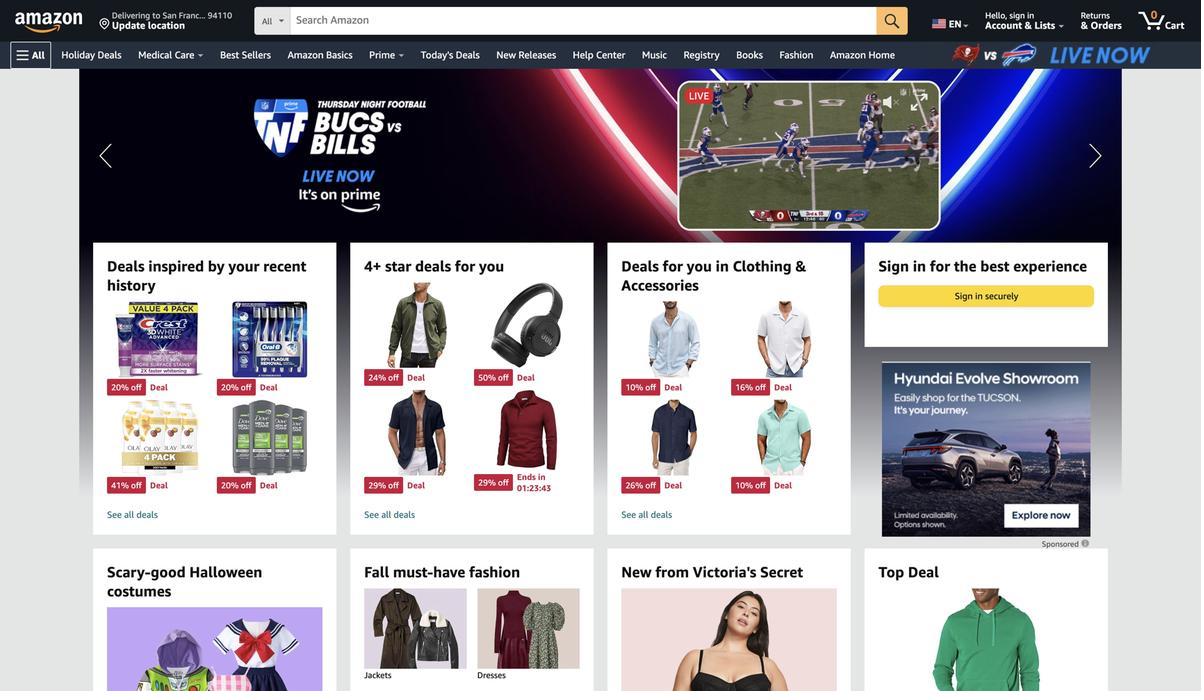 Task type: locate. For each thing, give the bounding box(es) containing it.
deal for "coofandy men's shirt jacket summer lightweight varsity jacket casual bomber coats" image
[[407, 373, 425, 383]]

deal down oral-b crossaction all in one soft toothbrushes, deep plaque removal, 6 count image
[[260, 382, 278, 392]]

off down coofandy mens casual linen shirt short sleeve button down shirt summer beach hawaiian shirts light green image on the right bottom
[[756, 481, 766, 490]]

1 see all deals link from the left
[[107, 509, 323, 521]]

2 see all deals from the left
[[364, 509, 415, 520]]

0 horizontal spatial amazon
[[288, 49, 324, 61]]

off right the 16%
[[756, 382, 766, 392]]

ends
[[517, 472, 536, 482]]

deal right '26% off'
[[665, 481, 682, 490]]

off for coofandy men's casual pullover sweatshirt polo collar sweater napping inside red image
[[498, 478, 509, 487]]

hello, sign in
[[986, 10, 1035, 20]]

2 horizontal spatial for
[[930, 257, 951, 275]]

for up 'accessories'
[[663, 257, 683, 275]]

secret
[[761, 563, 803, 581]]

off down dove men+care body wash extra fresh for men's skin care body wash effectively washes away bacteria while nourishing your skin, 18 fl oz (pack of 4) image
[[241, 481, 252, 490]]

deal down "coofandy mens casual shirts short sleeve linen casual button down shirts for men fashion summer beach shirt regular fit navy blue - xxl" image
[[407, 481, 425, 490]]

new inside main content
[[622, 563, 652, 581]]

in
[[1028, 10, 1035, 20], [716, 257, 729, 275], [913, 257, 927, 275], [976, 291, 983, 301], [538, 472, 546, 482]]

2 all from the left
[[381, 509, 391, 520]]

1 horizontal spatial see all deals
[[364, 509, 415, 520]]

sign
[[1010, 10, 1026, 20]]

see all deals for deals inspired by your recent history
[[107, 509, 158, 520]]

in right sign
[[1028, 10, 1035, 20]]

1 horizontal spatial new
[[622, 563, 652, 581]]

olay ultra rich moisture body wash with shea butter, 22oz (pack of 4) image
[[107, 400, 213, 476]]

& inside deals for you in clothing & accessories
[[796, 257, 807, 275]]

returns & orders
[[1081, 10, 1122, 31]]

20% off for oral-b crossaction all in one soft toothbrushes, deep plaque removal, 6 count image
[[221, 382, 252, 392]]

20% for dove men+care body wash extra fresh for men's skin care body wash effectively washes away bacteria while nourishing your skin, 18 fl oz (pack of 4) image
[[221, 481, 239, 490]]

holiday
[[61, 49, 95, 61]]

20% down crest 3d white toothpaste, advanced luminous mint, teeth whitening toothpaste, 3.7 oz (pack of 4) image
[[111, 382, 129, 392]]

1 horizontal spatial amazon
[[830, 49, 866, 61]]

main content
[[0, 69, 1202, 691]]

1 vertical spatial 10% off
[[736, 481, 766, 490]]

off for 'coofandy mens linen wedding shirt guayabera short-sleeve lightweight tee shirts' image
[[646, 481, 656, 490]]

all down 41% off
[[124, 509, 134, 520]]

coofandy mens casual shirts short sleeve linen casual button down shirts for men fashion summer beach shirt regular fit navy blue - xxl image
[[364, 390, 470, 476]]

29%
[[478, 478, 496, 487], [369, 481, 386, 490]]

2 horizontal spatial see
[[622, 509, 636, 520]]

1 amazon from the left
[[288, 49, 324, 61]]

jackets
[[364, 670, 392, 680]]

0 horizontal spatial 10%
[[626, 382, 643, 392]]

0 horizontal spatial 29% off
[[369, 481, 399, 490]]

Search Amazon text field
[[291, 8, 877, 34]]

prime video web player element
[[680, 83, 939, 229]]

see all deals link up halloween
[[107, 509, 323, 521]]

see
[[107, 509, 122, 520], [364, 509, 379, 520], [622, 509, 636, 520]]

sign for sign in for the best experience
[[879, 257, 909, 275]]

new
[[497, 49, 516, 61], [622, 563, 652, 581]]

94110
[[208, 10, 232, 20]]

jackets link
[[351, 589, 480, 691]]

20% off down dove men+care body wash extra fresh for men's skin care body wash effectively washes away bacteria while nourishing your skin, 18 fl oz (pack of 4) image
[[221, 481, 252, 490]]

deals down 41% off
[[136, 509, 158, 520]]

by
[[208, 257, 225, 275]]

10% down coofandy mens casual linen shirt short sleeve button down shirt summer beach hawaiian shirts light green image on the right bottom
[[736, 481, 753, 490]]

0 horizontal spatial &
[[796, 257, 807, 275]]

& left orders
[[1081, 19, 1089, 31]]

0 vertical spatial new
[[497, 49, 516, 61]]

in up 01:23:43
[[538, 472, 546, 482]]

dresses link
[[464, 589, 593, 691]]

new left from at right bottom
[[622, 563, 652, 581]]

to
[[152, 10, 160, 20]]

off down oral-b crossaction all in one soft toothbrushes, deep plaque removal, 6 count image
[[241, 382, 252, 392]]

& right clothing
[[796, 257, 807, 275]]

registry
[[684, 49, 720, 61]]

off left ends
[[498, 478, 509, 487]]

in for sign in for the best experience
[[913, 257, 927, 275]]

0 vertical spatial sign
[[879, 257, 909, 275]]

see all deals link for deals for you in clothing & accessories
[[622, 509, 837, 521]]

0 horizontal spatial for
[[455, 257, 475, 275]]

all down amazon image
[[32, 49, 45, 61]]

coofandy linen shirt for men blue casual long sleeve beach shirts lightweight summer button down shirt image
[[622, 302, 727, 377]]

deals down '26% off'
[[651, 509, 672, 520]]

2 horizontal spatial see all deals
[[622, 509, 672, 520]]

0 vertical spatial 10% off
[[626, 382, 656, 392]]

0 vertical spatial 10%
[[626, 382, 643, 392]]

off down crest 3d white toothpaste, advanced luminous mint, teeth whitening toothpaste, 3.7 oz (pack of 4) image
[[131, 382, 142, 392]]

new inside navigation navigation
[[497, 49, 516, 61]]

coofandy mens casual linen shirt short sleeve button down shirt summer beach hawaiian shirts light green image
[[732, 400, 837, 476]]

10% off down coofandy mens casual linen shirt short sleeve button down shirt summer beach hawaiian shirts light green image on the right bottom
[[736, 481, 766, 490]]

returns
[[1081, 10, 1110, 20]]

3 all from the left
[[639, 509, 649, 520]]

deals
[[415, 257, 451, 275], [136, 509, 158, 520], [394, 509, 415, 520], [651, 509, 672, 520]]

off right "26%"
[[646, 481, 656, 490]]

deal right 16% off
[[775, 382, 792, 392]]

none submit inside the all search box
[[877, 7, 908, 35]]

top deal
[[879, 563, 939, 581]]

29% down "coofandy mens casual shirts short sleeve linen casual button down shirts for men fashion summer beach shirt regular fit navy blue - xxl" image
[[369, 481, 386, 490]]

new releases link
[[488, 45, 565, 65]]

today's
[[421, 49, 453, 61]]

amazon inside amazon home link
[[830, 49, 866, 61]]

& left lists
[[1025, 19, 1032, 31]]

deals for 4+ star deals for you
[[394, 509, 415, 520]]

& inside returns & orders
[[1081, 19, 1089, 31]]

0 horizontal spatial sign
[[879, 257, 909, 275]]

deals up 'accessories'
[[622, 257, 659, 275]]

victoria's
[[693, 563, 757, 581]]

20% for crest 3d white toothpaste, advanced luminous mint, teeth whitening toothpaste, 3.7 oz (pack of 4) image
[[111, 382, 129, 392]]

1 horizontal spatial see
[[364, 509, 379, 520]]

1 vertical spatial 10%
[[736, 481, 753, 490]]

books
[[737, 49, 763, 61]]

see all deals up fall
[[364, 509, 415, 520]]

amazon image
[[15, 13, 83, 33]]

in left clothing
[[716, 257, 729, 275]]

deal down crest 3d white toothpaste, advanced luminous mint, teeth whitening toothpaste, 3.7 oz (pack of 4) image
[[150, 382, 168, 392]]

20% off down oral-b crossaction all in one soft toothbrushes, deep plaque removal, 6 count image
[[221, 382, 252, 392]]

3 see from the left
[[622, 509, 636, 520]]

deals right holiday
[[98, 49, 122, 61]]

coofandy men's shirt jacket summer lightweight varsity jacket casual bomber coats image
[[364, 283, 470, 368]]

oral-b crossaction all in one soft toothbrushes, deep plaque removal, 6 count image
[[217, 302, 323, 377]]

for right star
[[455, 257, 475, 275]]

see all deals
[[107, 509, 158, 520], [364, 509, 415, 520], [622, 509, 672, 520]]

deal for coofandy linen shirt for men blue casual long sleeve beach shirts lightweight summer button down shirt image
[[665, 382, 682, 392]]

0 vertical spatial all
[[262, 16, 272, 26]]

20% off for dove men+care body wash extra fresh for men's skin care body wash effectively washes away bacteria while nourishing your skin, 18 fl oz (pack of 4) image
[[221, 481, 252, 490]]

20% down dove men+care body wash extra fresh for men's skin care body wash effectively washes away bacteria while nourishing your skin, 18 fl oz (pack of 4) image
[[221, 481, 239, 490]]

off right '41%'
[[131, 481, 142, 490]]

1 horizontal spatial all
[[262, 16, 272, 26]]

deal down dove men+care body wash extra fresh for men's skin care body wash effectively washes away bacteria while nourishing your skin, 18 fl oz (pack of 4) image
[[260, 481, 278, 490]]

you up "jbl tune 510bt: wireless on-ear headphones with purebass sound - black" image
[[479, 257, 504, 275]]

29% for "coofandy mens casual shirts short sleeve linen casual button down shirts for men fashion summer beach shirt regular fit navy blue - xxl" image
[[369, 481, 386, 490]]

2 you from the left
[[687, 257, 712, 275]]

29% for coofandy men's casual pullover sweatshirt polo collar sweater napping inside red image
[[478, 478, 496, 487]]

see up fall
[[364, 509, 379, 520]]

29% off
[[478, 478, 509, 487], [369, 481, 399, 490]]

in for ends in 01:23:43
[[538, 472, 546, 482]]

off for coofandy linen shirt for men blue casual long sleeve beach shirts lightweight summer button down shirt image
[[646, 382, 656, 392]]

29% left ends
[[478, 478, 496, 487]]

0 horizontal spatial new
[[497, 49, 516, 61]]

amazon inside amazon basics link
[[288, 49, 324, 61]]

lists
[[1035, 19, 1056, 31]]

all down '26% off'
[[639, 509, 649, 520]]

deal
[[407, 373, 425, 383], [517, 373, 535, 383], [150, 382, 168, 392], [260, 382, 278, 392], [665, 382, 682, 392], [775, 382, 792, 392], [150, 481, 168, 490], [260, 481, 278, 490], [407, 481, 425, 490], [665, 481, 682, 490], [775, 481, 792, 490], [908, 563, 939, 581]]

off for "coofandy mens casual shirts short sleeve linen casual button down shirts for men fashion summer beach shirt regular fit navy blue - xxl" image
[[388, 481, 399, 490]]

sign in for the best experience
[[879, 257, 1088, 275]]

10% for coofandy mens casual linen shirt short sleeve button down shirt summer beach hawaiian shirts light green image on the right bottom
[[736, 481, 753, 490]]

10% off for coofandy mens casual linen shirt short sleeve button down shirt summer beach hawaiian shirts light green image on the right bottom
[[736, 481, 766, 490]]

see all deals link
[[107, 509, 323, 521], [364, 509, 580, 521], [622, 509, 837, 521]]

delivering
[[112, 10, 150, 20]]

see down '41%'
[[107, 509, 122, 520]]

0 horizontal spatial you
[[479, 257, 504, 275]]

main content containing deals inspired by your recent history
[[0, 69, 1202, 691]]

fashion link
[[772, 45, 822, 65]]

off down "coofandy mens casual shirts short sleeve linen casual button down shirts for men fashion summer beach shirt regular fit navy blue - xxl" image
[[388, 481, 399, 490]]

off
[[388, 373, 399, 383], [498, 373, 509, 383], [131, 382, 142, 392], [241, 382, 252, 392], [646, 382, 656, 392], [756, 382, 766, 392], [498, 478, 509, 487], [131, 481, 142, 490], [241, 481, 252, 490], [388, 481, 399, 490], [646, 481, 656, 490], [756, 481, 766, 490]]

all up sellers
[[262, 16, 272, 26]]

0
[[1151, 8, 1158, 21]]

deal for "jbl tune 510bt: wireless on-ear headphones with purebass sound - black" image
[[517, 373, 535, 383]]

amazon home
[[830, 49, 895, 61]]

for
[[455, 257, 475, 275], [663, 257, 683, 275], [930, 257, 951, 275]]

20% off
[[111, 382, 142, 392], [221, 382, 252, 392], [221, 481, 252, 490]]

you inside deals for you in clothing & accessories
[[687, 257, 712, 275]]

3 see all deals from the left
[[622, 509, 672, 520]]

0 horizontal spatial 10% off
[[626, 382, 656, 392]]

deal down coofandy mens casual linen shirt short sleeve button down shirt summer beach hawaiian shirts light green image on the right bottom
[[775, 481, 792, 490]]

deal for coofandy men's short sleeve button up shirts lightweight cotton waffle knit t shirts white image
[[775, 382, 792, 392]]

in inside ends in 01:23:43
[[538, 472, 546, 482]]

in left the the
[[913, 257, 927, 275]]

you up 'accessories'
[[687, 257, 712, 275]]

amazon for amazon home
[[830, 49, 866, 61]]

scary-
[[107, 563, 151, 581]]

new for new from victoria's secret
[[622, 563, 652, 581]]

see down "26%"
[[622, 509, 636, 520]]

holiday deals link
[[53, 45, 130, 65]]

20% down oral-b crossaction all in one soft toothbrushes, deep plaque removal, 6 count image
[[221, 382, 239, 392]]

all
[[124, 509, 134, 520], [381, 509, 391, 520], [639, 509, 649, 520]]

1 horizontal spatial for
[[663, 257, 683, 275]]

home
[[869, 49, 895, 61]]

3 see all deals link from the left
[[622, 509, 837, 521]]

amazon left basics
[[288, 49, 324, 61]]

10% off down coofandy linen shirt for men blue casual long sleeve beach shirts lightweight summer button down shirt image
[[626, 382, 656, 392]]

see all deals down '26% off'
[[622, 509, 672, 520]]

1 horizontal spatial 29%
[[478, 478, 496, 487]]

sign for sign in securely
[[955, 291, 973, 301]]

1 horizontal spatial &
[[1025, 19, 1032, 31]]

0 horizontal spatial all
[[32, 49, 45, 61]]

deal right 41% off
[[150, 481, 168, 490]]

for left the the
[[930, 257, 951, 275]]

0 horizontal spatial see all deals
[[107, 509, 158, 520]]

None submit
[[877, 7, 908, 35]]

amazon
[[288, 49, 324, 61], [830, 49, 866, 61]]

20% off for crest 3d white toothpaste, advanced luminous mint, teeth whitening toothpaste, 3.7 oz (pack of 4) image
[[111, 382, 142, 392]]

all up fall
[[381, 509, 391, 520]]

see all deals down 41% off
[[107, 509, 158, 520]]

1 vertical spatial all
[[32, 49, 45, 61]]

amazon left the home
[[830, 49, 866, 61]]

2 see from the left
[[364, 509, 379, 520]]

0 horizontal spatial all
[[124, 509, 134, 520]]

account
[[986, 19, 1023, 31]]

deals up must-
[[394, 509, 415, 520]]

dresses
[[478, 670, 506, 680]]

jackets image
[[351, 589, 480, 669]]

see all deals link for deals inspired by your recent history
[[107, 509, 323, 521]]

0 horizontal spatial see
[[107, 509, 122, 520]]

1 horizontal spatial all
[[381, 509, 391, 520]]

off down coofandy linen shirt for men blue casual long sleeve beach shirts lightweight summer button down shirt image
[[646, 382, 656, 392]]

see all deals link up victoria's
[[622, 509, 837, 521]]

16% off
[[736, 382, 766, 392]]

2 for from the left
[[663, 257, 683, 275]]

in left securely
[[976, 291, 983, 301]]

web player element
[[680, 83, 939, 229]]

off for coofandy mens casual linen shirt short sleeve button down shirt summer beach hawaiian shirts light green image on the right bottom
[[756, 481, 766, 490]]

26% off
[[626, 481, 656, 490]]

leave feedback on sponsored ad element
[[1042, 540, 1091, 549]]

1 horizontal spatial see all deals link
[[364, 509, 580, 521]]

deal right 24% off
[[407, 373, 425, 383]]

1 see from the left
[[107, 509, 122, 520]]

new left releases
[[497, 49, 516, 61]]

1 see all deals from the left
[[107, 509, 158, 520]]

off right 50% at the bottom left of page
[[498, 373, 509, 383]]

deals up history
[[107, 257, 145, 275]]

from
[[656, 563, 689, 581]]

2 horizontal spatial all
[[639, 509, 649, 520]]

1 vertical spatial new
[[622, 563, 652, 581]]

sign
[[879, 257, 909, 275], [955, 291, 973, 301]]

0 horizontal spatial see all deals link
[[107, 509, 323, 521]]

new releases
[[497, 49, 556, 61]]

coofandy men's short sleeve button up shirts lightweight cotton waffle knit t shirts white image
[[732, 302, 837, 377]]

1 horizontal spatial 29% off
[[478, 478, 509, 487]]

1 vertical spatial sign
[[955, 291, 973, 301]]

dove men+care body wash extra fresh for men's skin care body wash effectively washes away bacteria while nourishing your skin, 18 fl oz (pack of 4) image
[[217, 400, 323, 476]]

books link
[[728, 45, 772, 65]]

in inside deals for you in clothing & accessories
[[716, 257, 729, 275]]

2 horizontal spatial &
[[1081, 19, 1089, 31]]

10%
[[626, 382, 643, 392], [736, 481, 753, 490]]

29% off down "coofandy mens casual shirts short sleeve linen casual button down shirts for men fashion summer beach shirt regular fit navy blue - xxl" image
[[369, 481, 399, 490]]

you
[[479, 257, 504, 275], [687, 257, 712, 275]]

have
[[433, 563, 466, 581]]

fashion
[[780, 49, 814, 61]]

20% off down crest 3d white toothpaste, advanced luminous mint, teeth whitening toothpaste, 3.7 oz (pack of 4) image
[[111, 382, 142, 392]]

2 see all deals link from the left
[[364, 509, 580, 521]]

2 horizontal spatial see all deals link
[[622, 509, 837, 521]]

1 horizontal spatial 10% off
[[736, 481, 766, 490]]

experience
[[1014, 257, 1088, 275]]

2 amazon from the left
[[830, 49, 866, 61]]

bucs vs. bills now image
[[923, 42, 1202, 69]]

10% down coofandy linen shirt for men blue casual long sleeve beach shirts lightweight summer button down shirt image
[[626, 382, 643, 392]]

29% off left ends
[[478, 478, 509, 487]]

amazon for amazon basics
[[288, 49, 324, 61]]

deal right 50% off
[[517, 373, 535, 383]]

sign in securely link
[[880, 286, 1094, 306]]

see all deals link up have
[[364, 509, 580, 521]]

deal down coofandy linen shirt for men blue casual long sleeve beach shirts lightweight summer button down shirt image
[[665, 382, 682, 392]]

for inside deals for you in clothing & accessories
[[663, 257, 683, 275]]

24% off
[[369, 373, 399, 383]]

see all deals for deals for you in clothing & accessories
[[622, 509, 672, 520]]

off right 24%
[[388, 373, 399, 383]]

all
[[262, 16, 272, 26], [32, 49, 45, 61]]

16%
[[736, 382, 753, 392]]

in inside sign in securely link
[[976, 291, 983, 301]]

deals inspired by your recent history
[[107, 257, 307, 294]]

0 horizontal spatial 29%
[[369, 481, 386, 490]]

1 horizontal spatial 10%
[[736, 481, 753, 490]]

&
[[1025, 19, 1032, 31], [1081, 19, 1089, 31], [796, 257, 807, 275]]

1 horizontal spatial sign
[[955, 291, 973, 301]]

1 all from the left
[[124, 509, 134, 520]]

1 horizontal spatial you
[[687, 257, 712, 275]]

20%
[[111, 382, 129, 392], [221, 382, 239, 392], [221, 481, 239, 490]]

1 for from the left
[[455, 257, 475, 275]]



Task type: vqa. For each thing, say whether or not it's contained in the screenshot.
5
no



Task type: describe. For each thing, give the bounding box(es) containing it.
your
[[228, 257, 260, 275]]

4+
[[364, 257, 382, 275]]

26%
[[626, 481, 643, 490]]

holiday deals
[[61, 49, 122, 61]]

update
[[112, 19, 145, 31]]

3 for from the left
[[930, 257, 951, 275]]

29% off for coofandy men's casual pullover sweatshirt polo collar sweater napping inside red image
[[478, 478, 509, 487]]

prime link
[[361, 45, 413, 65]]

costumes
[[107, 582, 171, 600]]

today's deals link
[[413, 45, 488, 65]]

care
[[175, 49, 195, 61]]

deal right top
[[908, 563, 939, 581]]

prime
[[369, 49, 395, 61]]

10% off for coofandy linen shirt for men blue casual long sleeve beach shirts lightweight summer button down shirt image
[[626, 382, 656, 392]]

best
[[220, 49, 239, 61]]

best sellers link
[[212, 45, 279, 65]]

see all deals link for 4+ star deals for you
[[364, 509, 580, 521]]

all for deals inspired by your recent history
[[124, 509, 134, 520]]

see for deals for you in clothing & accessories
[[622, 509, 636, 520]]

location
[[148, 19, 185, 31]]

amazon basics link
[[279, 45, 361, 65]]

off for coofandy men's short sleeve button up shirts lightweight cotton waffle knit t shirts white image
[[756, 382, 766, 392]]

medical
[[138, 49, 172, 61]]

coofandy mens linen wedding shirt guayabera short-sleeve lightweight tee shirts image
[[622, 400, 727, 476]]

clothing
[[733, 257, 792, 275]]

fall
[[364, 563, 389, 581]]

deal for "coofandy mens casual shirts short sleeve linen casual button down shirts for men fashion summer beach shirt regular fit navy blue - xxl" image
[[407, 481, 425, 490]]

en link
[[924, 3, 975, 38]]

accessories
[[622, 276, 699, 294]]

help
[[573, 49, 594, 61]]

4+ star deals for you
[[364, 257, 504, 275]]

dresses image
[[464, 589, 593, 669]]

29% off for "coofandy mens casual shirts short sleeve linen casual button down shirts for men fashion summer beach shirt regular fit navy blue - xxl" image
[[369, 481, 399, 490]]

off for olay ultra rich moisture body wash with shea butter, 22oz (pack of 4) image
[[131, 481, 142, 490]]

star
[[385, 257, 411, 275]]

un mute image
[[884, 96, 900, 108]]

best sellers
[[220, 49, 271, 61]]

help center
[[573, 49, 626, 61]]

crest 3d white toothpaste, advanced luminous mint, teeth whitening toothpaste, 3.7 oz (pack of 4) image
[[107, 302, 213, 377]]

new from victoria's secret
[[622, 563, 803, 581]]

fashion
[[469, 563, 520, 581]]

navigation navigation
[[0, 0, 1202, 69]]

deal for crest 3d white toothpaste, advanced luminous mint, teeth whitening toothpaste, 3.7 oz (pack of 4) image
[[150, 382, 168, 392]]

securely
[[986, 291, 1019, 301]]

ends in 01:23:43
[[517, 472, 551, 493]]

deal for dove men+care body wash extra fresh for men's skin care body wash effectively washes away bacteria while nourishing your skin, 18 fl oz (pack of 4) image
[[260, 481, 278, 490]]

off for oral-b crossaction all in one soft toothbrushes, deep plaque removal, 6 count image
[[241, 382, 252, 392]]

help center link
[[565, 45, 634, 65]]

see for 4+ star deals for you
[[364, 509, 379, 520]]

all inside search box
[[262, 16, 272, 26]]

top
[[879, 563, 905, 581]]

24%
[[369, 373, 386, 383]]

the
[[954, 257, 977, 275]]

basics
[[326, 49, 353, 61]]

prime video web player element
[[680, 83, 939, 229]]

1 you from the left
[[479, 257, 504, 275]]

en
[[949, 18, 962, 30]]

all button
[[10, 42, 51, 69]]

amazon home link
[[822, 45, 904, 65]]

in inside navigation navigation
[[1028, 10, 1035, 20]]

franc...
[[179, 10, 206, 20]]

deal for coofandy mens casual linen shirt short sleeve button down shirt summer beach hawaiian shirts light green image on the right bottom
[[775, 481, 792, 490]]

amazon essentials men's apparel image
[[933, 589, 1041, 691]]

san
[[163, 10, 177, 20]]

good
[[151, 563, 186, 581]]

in for sign in securely
[[976, 291, 983, 301]]

new for new releases
[[497, 49, 516, 61]]

all for deals for you in clothing & accessories
[[639, 509, 649, 520]]

deal for olay ultra rich moisture body wash with shea butter, 22oz (pack of 4) image
[[150, 481, 168, 490]]

off for "coofandy men's shirt jacket summer lightweight varsity jacket casual bomber coats" image
[[388, 373, 399, 383]]

see for deals inspired by your recent history
[[107, 509, 122, 520]]

sponsored link
[[1042, 538, 1091, 551]]

scary-good halloween costumes
[[107, 563, 262, 600]]

deals for deals inspired by your recent history
[[136, 509, 158, 520]]

best
[[981, 257, 1010, 275]]

10% for coofandy linen shirt for men blue casual long sleeve beach shirts lightweight summer button down shirt image
[[626, 382, 643, 392]]

account & lists
[[986, 19, 1056, 31]]

medical care
[[138, 49, 195, 61]]

50% off
[[478, 373, 509, 383]]

41%
[[111, 481, 129, 490]]

all inside button
[[32, 49, 45, 61]]

center
[[596, 49, 626, 61]]

deals right star
[[415, 257, 451, 275]]

deal for oral-b crossaction all in one soft toothbrushes, deep plaque removal, 6 count image
[[260, 382, 278, 392]]

& for returns
[[1081, 19, 1089, 31]]

deals for you in clothing & accessories
[[622, 257, 807, 294]]

expand player image
[[911, 94, 928, 111]]

& for account
[[1025, 19, 1032, 31]]

off for dove men+care body wash extra fresh for men's skin care body wash effectively washes away bacteria while nourishing your skin, 18 fl oz (pack of 4) image
[[241, 481, 252, 490]]

01:23:43
[[517, 483, 551, 493]]

deals right today's
[[456, 49, 480, 61]]

cart
[[1166, 19, 1185, 31]]

amazon basics
[[288, 49, 353, 61]]

deals inside deals inspired by your recent history
[[107, 257, 145, 275]]

20% for oral-b crossaction all in one soft toothbrushes, deep plaque removal, 6 count image
[[221, 382, 239, 392]]

orders
[[1091, 19, 1122, 31]]

deals for deals for you in clothing & accessories
[[651, 509, 672, 520]]

deal for 'coofandy mens linen wedding shirt guayabera short-sleeve lightweight tee shirts' image
[[665, 481, 682, 490]]

coofandy men's casual pullover sweatshirt polo collar sweater napping inside red image
[[474, 390, 580, 470]]

music
[[642, 49, 667, 61]]

today's deals
[[421, 49, 480, 61]]

halloween
[[190, 563, 262, 581]]

history
[[107, 276, 156, 294]]

off for "jbl tune 510bt: wireless on-ear headphones with purebass sound - black" image
[[498, 373, 509, 383]]

All search field
[[254, 7, 908, 36]]

sellers
[[242, 49, 271, 61]]

fall must-have fashion
[[364, 563, 520, 581]]

41% off
[[111, 481, 142, 490]]

recent
[[263, 257, 307, 275]]

releases
[[519, 49, 556, 61]]

all for 4+ star deals for you
[[381, 509, 391, 520]]

medical care link
[[130, 45, 212, 65]]

50%
[[478, 373, 496, 383]]

see all deals for 4+ star deals for you
[[364, 509, 415, 520]]

live
[[689, 90, 710, 102]]

must-
[[393, 563, 433, 581]]

registry link
[[676, 45, 728, 65]]

off for crest 3d white toothpaste, advanced luminous mint, teeth whitening toothpaste, 3.7 oz (pack of 4) image
[[131, 382, 142, 392]]

deals inside deals for you in clothing & accessories
[[622, 257, 659, 275]]

hello,
[[986, 10, 1008, 20]]

jbl tune 510bt: wireless on-ear headphones with purebass sound - black image
[[474, 283, 580, 368]]

sign in securely
[[955, 291, 1019, 301]]



